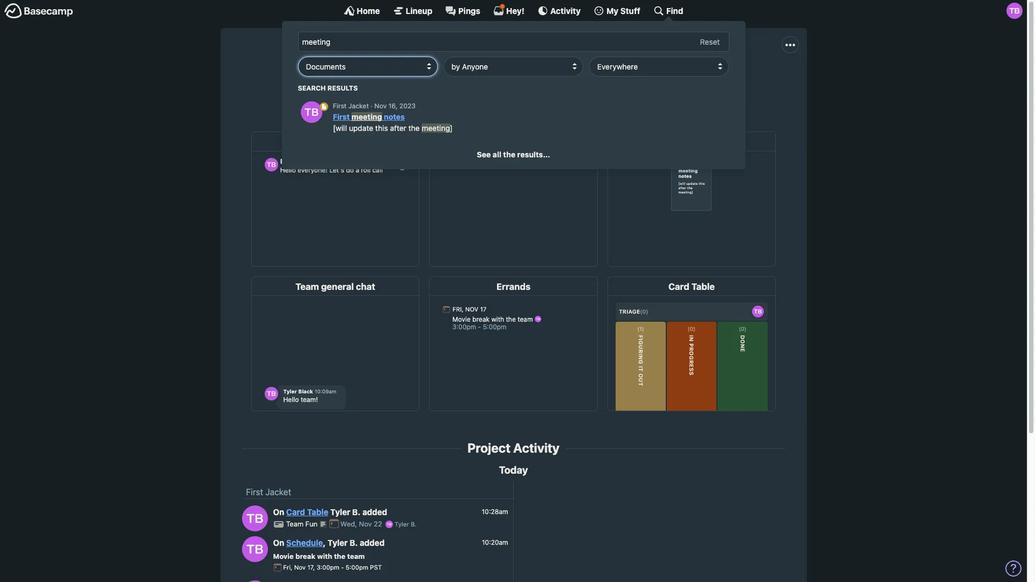 Task type: describe. For each thing, give the bounding box(es) containing it.
1 horizontal spatial meeting
[[422, 124, 450, 133]]

create
[[336, 74, 361, 84]]

activity inside "main" "element"
[[551, 6, 581, 15]]

my
[[607, 6, 619, 15]]

card
[[286, 508, 305, 518]]

1 vertical spatial tyler
[[395, 521, 409, 528]]

let's
[[315, 74, 334, 84]]

find
[[667, 6, 684, 15]]

stuff
[[621, 6, 641, 15]]

lot
[[658, 74, 674, 84]]

wed, nov 22
[[341, 520, 384, 529]]

today
[[499, 464, 528, 476]]

2023
[[400, 102, 416, 110]]

on schedule ,       tyler b. added
[[273, 539, 385, 548]]

nov 16, 2023 element
[[375, 102, 416, 110]]

wed,
[[341, 520, 357, 529]]

[will
[[333, 124, 347, 133]]

16,
[[389, 102, 398, 110]]

am
[[491, 74, 503, 84]]

hey!
[[507, 6, 525, 15]]

first jacket
[[246, 488, 291, 498]]

first jacket · nov 16, 2023 first meeting notes [will update this after the meeting ]
[[333, 102, 453, 133]]

tyler black image for on card table tyler b. added
[[242, 506, 268, 532]]

b. for tyler b. added
[[353, 508, 361, 518]]

schedule
[[286, 539, 323, 548]]

the right all
[[504, 150, 516, 159]]

hey! button
[[494, 4, 525, 16]]

5:00pm
[[346, 565, 369, 572]]

tyler black image for on schedule ,       tyler b. added
[[242, 537, 268, 563]]

0 vertical spatial meeting
[[352, 112, 382, 122]]

home link
[[344, 5, 380, 16]]

see all the results… link
[[477, 150, 551, 159]]

all
[[493, 150, 502, 159]]

3:00pm
[[317, 565, 340, 572]]

first for first jacket let's create the first jacket of the company! i am thinking rabits and strips and colors! a lot of colors!
[[467, 50, 503, 70]]

10:28am element
[[482, 508, 509, 516]]

1 of from the left
[[421, 74, 429, 84]]

tyler b.
[[393, 521, 417, 528]]

notes
[[384, 112, 405, 122]]

for search image
[[320, 102, 328, 111]]

b. for ,       tyler b. added
[[350, 539, 358, 548]]

main element
[[0, 0, 1028, 170]]

team fun
[[286, 520, 320, 529]]

first for first jacket · nov 16, 2023 first meeting notes [will update this after the meeting ]
[[333, 102, 347, 110]]

0 vertical spatial tyler black image
[[1007, 3, 1024, 19]]

the inside first jacket · nov 16, 2023 first meeting notes [will update this after the meeting ]
[[409, 124, 420, 133]]

added for ,       tyler b. added
[[360, 539, 385, 548]]

results…
[[518, 150, 551, 159]]

team
[[286, 520, 304, 529]]

break
[[296, 552, 316, 561]]

first
[[378, 74, 394, 84]]

pst
[[370, 565, 382, 572]]

see all the results…
[[477, 150, 551, 159]]

project activity
[[468, 441, 560, 456]]

with
[[317, 552, 333, 561]]

this
[[376, 124, 388, 133]]

·
[[371, 102, 373, 110]]

home
[[357, 6, 380, 15]]

switch accounts image
[[4, 3, 73, 19]]



Task type: vqa. For each thing, say whether or not it's contained in the screenshot.
On Card Table Tyler B. added
yes



Task type: locate. For each thing, give the bounding box(es) containing it.
movie
[[273, 552, 294, 561]]

1 vertical spatial on
[[273, 539, 284, 548]]

0 horizontal spatial of
[[421, 74, 429, 84]]

lineup
[[406, 6, 433, 15]]

fun
[[306, 520, 318, 529]]

b. up 'team'
[[350, 539, 358, 548]]

of
[[421, 74, 429, 84], [676, 74, 684, 84]]

first for first jacket
[[246, 488, 263, 498]]

schedule link
[[286, 539, 323, 548]]

added
[[363, 508, 388, 518], [360, 539, 385, 548]]

jacket up card
[[266, 488, 291, 498]]

activity
[[551, 6, 581, 15], [514, 441, 560, 456]]

team
[[347, 552, 365, 561]]

0 vertical spatial nov
[[375, 102, 387, 110]]

10:20am element
[[482, 539, 509, 547]]

2 vertical spatial b.
[[350, 539, 358, 548]]

10:28am
[[482, 508, 509, 516]]

2 horizontal spatial jacket
[[507, 50, 561, 70]]

table
[[307, 508, 329, 518]]

0 vertical spatial b.
[[353, 508, 361, 518]]

and
[[563, 74, 578, 84], [604, 74, 619, 84]]

jacket inside first jacket · nov 16, 2023 first meeting notes [will update this after the meeting ]
[[349, 102, 369, 110]]

my stuff button
[[594, 5, 641, 16]]

tyler black image down search
[[301, 101, 322, 123]]

activity link
[[538, 5, 581, 16]]

0 horizontal spatial jacket
[[266, 488, 291, 498]]

pings button
[[446, 5, 481, 16]]

card table link
[[286, 508, 329, 518]]

1 horizontal spatial and
[[604, 74, 619, 84]]

first jacket link
[[246, 488, 291, 498]]

movie break with the team link
[[273, 552, 365, 561]]

tyler
[[331, 508, 351, 518], [395, 521, 409, 528], [328, 539, 348, 548]]

nov inside movie break with the team fri, nov 17, 3:00pm -     5:00pm pst
[[294, 565, 306, 572]]

1 horizontal spatial colors!
[[686, 74, 713, 84]]

1 vertical spatial tyler black image
[[386, 521, 393, 529]]

first
[[467, 50, 503, 70], [333, 102, 347, 110], [333, 112, 350, 122], [246, 488, 263, 498]]

and right the strips
[[604, 74, 619, 84]]

0 horizontal spatial meeting
[[352, 112, 382, 122]]

added up 22
[[363, 508, 388, 518]]

1 vertical spatial b.
[[411, 521, 417, 528]]

2 horizontal spatial nov
[[375, 102, 387, 110]]

the right after
[[409, 124, 420, 133]]

the up -
[[334, 552, 346, 561]]

jacket inside first jacket let's create the first jacket of the company! i am thinking rabits and strips and colors! a lot of colors!
[[507, 50, 561, 70]]

nov left 22
[[359, 520, 372, 529]]

10:20am
[[482, 539, 509, 547]]

first inside first jacket let's create the first jacket of the company! i am thinking rabits and strips and colors! a lot of colors!
[[467, 50, 503, 70]]

1 vertical spatial meeting
[[422, 124, 450, 133]]

0 vertical spatial jacket
[[507, 50, 561, 70]]

2 and from the left
[[604, 74, 619, 84]]

project
[[468, 441, 511, 456]]

fri,
[[283, 565, 293, 572]]

on
[[273, 508, 284, 518], [273, 539, 284, 548]]

1 horizontal spatial jacket
[[349, 102, 369, 110]]

find button
[[654, 5, 684, 16]]

b. up wed, nov 22
[[353, 508, 361, 518]]

b.
[[353, 508, 361, 518], [411, 521, 417, 528], [350, 539, 358, 548]]

colors! left a
[[621, 74, 648, 84]]

1 colors! from the left
[[621, 74, 648, 84]]

my stuff
[[607, 6, 641, 15]]

tyler black image
[[1007, 3, 1024, 19], [242, 506, 268, 532], [242, 537, 268, 563]]

tyler for tyler b. added
[[331, 508, 351, 518]]

,
[[323, 539, 326, 548]]

results
[[328, 84, 358, 92]]

1 and from the left
[[563, 74, 578, 84]]

tyler black image
[[301, 101, 322, 123], [386, 521, 393, 529]]

the left company!
[[431, 74, 444, 84]]

jacket for first jacket let's create the first jacket of the company! i am thinking rabits and strips and colors! a lot of colors!
[[507, 50, 561, 70]]

a
[[650, 74, 655, 84]]

the
[[363, 74, 376, 84], [431, 74, 444, 84], [409, 124, 420, 133], [504, 150, 516, 159], [334, 552, 346, 561]]

2 on from the top
[[273, 539, 284, 548]]

after
[[390, 124, 407, 133]]

0 vertical spatial on
[[273, 508, 284, 518]]

0 horizontal spatial nov
[[294, 565, 306, 572]]

Search for… search field
[[298, 32, 730, 52]]

b. right 22
[[411, 521, 417, 528]]

22
[[374, 520, 383, 529]]

none reset field inside "main" "element"
[[695, 35, 726, 49]]

2 colors! from the left
[[686, 74, 713, 84]]

nov inside first jacket · nov 16, 2023 first meeting notes [will update this after the meeting ]
[[375, 102, 387, 110]]

2 vertical spatial nov
[[294, 565, 306, 572]]

rabits
[[539, 74, 561, 84]]

on card table tyler b. added
[[273, 508, 388, 518]]

jacket for first jacket · nov 16, 2023 first meeting notes [will update this after the meeting ]
[[349, 102, 369, 110]]

2 vertical spatial tyler black image
[[242, 537, 268, 563]]

tyler right 22
[[395, 521, 409, 528]]

jacket for first jacket
[[266, 488, 291, 498]]

the inside movie break with the team fri, nov 17, 3:00pm -     5:00pm pst
[[334, 552, 346, 561]]

1 horizontal spatial of
[[676, 74, 684, 84]]

1 on from the top
[[273, 508, 284, 518]]

1 vertical spatial nov
[[359, 520, 372, 529]]

tyler for ,       tyler b. added
[[328, 539, 348, 548]]

jacket up the thinking at top
[[507, 50, 561, 70]]

jacket
[[396, 74, 419, 84]]

added down 22
[[360, 539, 385, 548]]

jacket left ·
[[349, 102, 369, 110]]

strips
[[580, 74, 602, 84]]

0 horizontal spatial colors!
[[621, 74, 648, 84]]

tyler black image right 22
[[386, 521, 393, 529]]

nov
[[375, 102, 387, 110], [359, 520, 372, 529], [294, 565, 306, 572]]

1 vertical spatial activity
[[514, 441, 560, 456]]

1 vertical spatial added
[[360, 539, 385, 548]]

1 horizontal spatial nov
[[359, 520, 372, 529]]

the left first
[[363, 74, 376, 84]]

0 vertical spatial tyler
[[331, 508, 351, 518]]

see
[[477, 150, 491, 159]]

on for on schedule ,       tyler b. added
[[273, 539, 284, 548]]

on up movie
[[273, 539, 284, 548]]

]
[[450, 124, 453, 133]]

2 vertical spatial tyler
[[328, 539, 348, 548]]

tyler black image inside "main" "element"
[[301, 101, 322, 123]]

tyler right ,
[[328, 539, 348, 548]]

search results
[[298, 84, 358, 92]]

-
[[341, 565, 344, 572]]

pings
[[459, 6, 481, 15]]

activity left my
[[551, 6, 581, 15]]

colors! right "lot"
[[686, 74, 713, 84]]

i
[[487, 74, 489, 84]]

of right "lot"
[[676, 74, 684, 84]]

nov right ·
[[375, 102, 387, 110]]

2 vertical spatial jacket
[[266, 488, 291, 498]]

2 of from the left
[[676, 74, 684, 84]]

0 vertical spatial added
[[363, 508, 388, 518]]

1 vertical spatial tyler black image
[[242, 506, 268, 532]]

1 vertical spatial jacket
[[349, 102, 369, 110]]

17,
[[308, 565, 315, 572]]

meeting down ·
[[352, 112, 382, 122]]

colors!
[[621, 74, 648, 84], [686, 74, 713, 84]]

0 horizontal spatial and
[[563, 74, 578, 84]]

0 horizontal spatial tyler black image
[[301, 101, 322, 123]]

on for on card table tyler b. added
[[273, 508, 284, 518]]

movie break with the team fri, nov 17, 3:00pm -     5:00pm pst
[[273, 552, 382, 572]]

on left card
[[273, 508, 284, 518]]

update
[[349, 124, 374, 133]]

company!
[[446, 74, 485, 84]]

first jacket let's create the first jacket of the company! i am thinking rabits and strips and colors! a lot of colors!
[[315, 50, 713, 84]]

0 vertical spatial tyler black image
[[301, 101, 322, 123]]

and left the strips
[[563, 74, 578, 84]]

0 vertical spatial activity
[[551, 6, 581, 15]]

added for tyler b. added
[[363, 508, 388, 518]]

meeting right after
[[422, 124, 450, 133]]

1 horizontal spatial tyler black image
[[386, 521, 393, 529]]

search
[[298, 84, 326, 92]]

meeting
[[352, 112, 382, 122], [422, 124, 450, 133]]

of right the jacket
[[421, 74, 429, 84]]

jacket
[[507, 50, 561, 70], [349, 102, 369, 110], [266, 488, 291, 498]]

None reset field
[[695, 35, 726, 49]]

lineup link
[[393, 5, 433, 16]]

tyler up wed,
[[331, 508, 351, 518]]

nov left 17,
[[294, 565, 306, 572]]

thinking
[[506, 74, 537, 84]]

activity up today at the bottom of the page
[[514, 441, 560, 456]]



